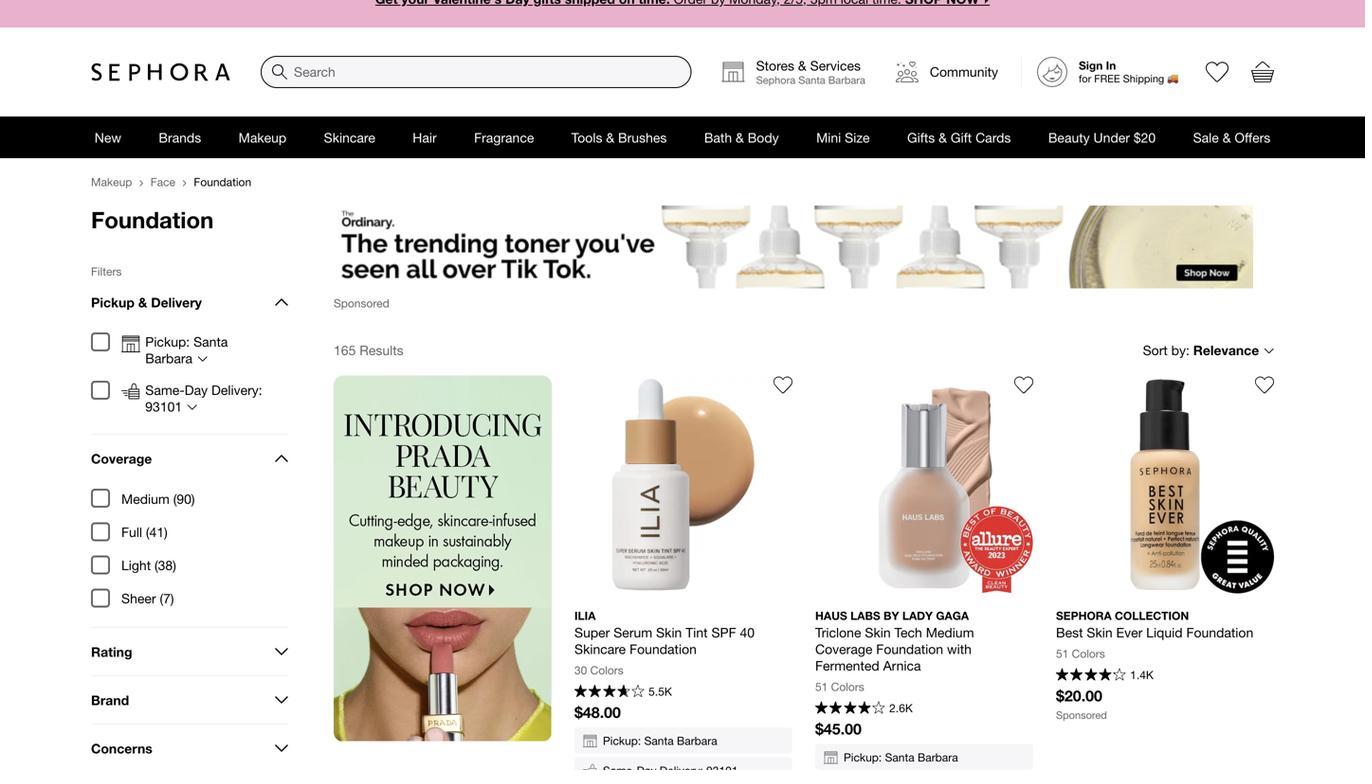 Task type: locate. For each thing, give the bounding box(es) containing it.
0 horizontal spatial makeup
[[91, 175, 132, 189]]

1 horizontal spatial skin
[[865, 625, 891, 641]]

1 horizontal spatial pickup: santa barbara
[[603, 735, 717, 748]]

santa
[[798, 74, 825, 86], [193, 334, 228, 350], [644, 735, 674, 748], [885, 751, 915, 765]]

1 vertical spatial coverage
[[815, 642, 873, 657]]

tools & brushes
[[571, 130, 667, 145]]

0 horizontal spatial 4 stars element
[[815, 702, 885, 717]]

for
[[1079, 73, 1091, 85]]

santa inside stores & services sephora santa barbara
[[798, 74, 825, 86]]

& right sale
[[1223, 130, 1231, 145]]

colors inside ilia super serum skin tint spf 40 skincare foundation 30 colors
[[590, 664, 624, 677]]

0 vertical spatial makeup link
[[220, 117, 305, 158]]

pickup: santa barbara button
[[145, 334, 283, 367]]

makeup link right brands
[[220, 117, 305, 158]]

51 down fermented
[[815, 680, 828, 694]]

4 stars element up $20.00
[[1056, 669, 1126, 684]]

2 horizontal spatial skin
[[1087, 625, 1113, 641]]

& inside "dropdown button"
[[1223, 130, 1231, 145]]

makeup down the new link
[[91, 175, 132, 189]]

0 horizontal spatial skincare
[[324, 130, 375, 145]]

medium down gaga
[[926, 625, 974, 641]]

go to basket image
[[1251, 61, 1274, 83]]

2 horizontal spatial colors
[[1072, 647, 1105, 661]]

4 stars element for $45.00
[[815, 702, 885, 717]]

makeup
[[239, 130, 287, 145], [91, 175, 132, 189]]

1 horizontal spatial colors
[[831, 680, 864, 694]]

2 horizontal spatial pickup: santa barbara
[[844, 751, 958, 765]]

pickup: santa barbara down 2.6k reviews element
[[844, 751, 958, 765]]

& for stores
[[798, 58, 806, 73]]

skin inside sephora collection best skin ever liquid foundation 51 colors
[[1087, 625, 1113, 641]]

2 vertical spatial pickup:
[[844, 751, 882, 765]]

sign in to love ilia - super serum skin tint spf 40 skincare foundation image
[[774, 376, 793, 395]]

coverage up medium (90)
[[91, 451, 152, 467]]

30
[[574, 664, 587, 677]]

stores
[[756, 58, 794, 73]]

1 vertical spatial colors
[[590, 664, 624, 677]]

0 vertical spatial medium
[[121, 491, 170, 507]]

:
[[1186, 342, 1190, 358]]

santa down "pickup & delivery" dropdown button
[[193, 334, 228, 350]]

& for bath
[[736, 130, 744, 145]]

skin
[[656, 625, 682, 641], [865, 625, 891, 641], [1087, 625, 1113, 641]]

makeup link
[[220, 117, 305, 158], [83, 167, 140, 197]]

tools & brushes link
[[553, 117, 685, 158]]

93101
[[145, 399, 182, 415]]

& right tools
[[606, 130, 614, 145]]

0 vertical spatial pickup:
[[145, 334, 190, 350]]

& right stores
[[798, 58, 806, 73]]

0 horizontal spatial pickup: santa barbara
[[145, 334, 228, 366]]

1 vertical spatial 4 stars element
[[815, 702, 885, 717]]

skin down the sephora
[[1087, 625, 1113, 641]]

medium up 'full (41)'
[[121, 491, 170, 507]]

light
[[121, 558, 151, 574]]

fermented
[[815, 658, 879, 674]]

51
[[1056, 647, 1069, 661], [815, 680, 828, 694]]

colors down fermented
[[831, 680, 864, 694]]

sponsored down $20.00
[[1056, 709, 1107, 722]]

$20.00 sponsored
[[1056, 687, 1107, 722]]

& for pickup
[[138, 295, 147, 310]]

1 horizontal spatial medium
[[926, 625, 974, 641]]

sephora homepage image
[[91, 63, 230, 82]]

bath & body
[[704, 130, 779, 145]]

barbara
[[828, 74, 865, 86], [145, 351, 192, 366], [677, 735, 717, 748], [918, 751, 958, 765]]

sephora collection - best skin ever liquid foundation image
[[1056, 376, 1274, 594]]

foundation down tech
[[876, 642, 943, 657]]

face
[[151, 175, 175, 189]]

free
[[1094, 73, 1120, 85]]

1 skin from the left
[[656, 625, 682, 641]]

1 horizontal spatial pickup:
[[603, 735, 641, 748]]

4 stars element up $45.00
[[815, 702, 885, 717]]

results
[[360, 342, 404, 358]]

beauty under $20 button
[[1030, 117, 1174, 158]]

1 vertical spatial 51
[[815, 680, 828, 694]]

coverage up fermented
[[815, 642, 873, 657]]

5.5k
[[649, 685, 672, 699]]

relevance
[[1193, 342, 1259, 358]]

with
[[947, 642, 972, 657]]

pickup: down $48.00
[[603, 735, 641, 748]]

1 vertical spatial pickup: santa barbara
[[603, 735, 717, 748]]

1 horizontal spatial makeup link
[[220, 117, 305, 158]]

1 horizontal spatial makeup
[[239, 130, 287, 145]]

3 skin from the left
[[1087, 625, 1113, 641]]

cards
[[976, 130, 1011, 145]]

0 horizontal spatial colors
[[590, 664, 624, 677]]

1 horizontal spatial skincare
[[574, 642, 626, 657]]

40
[[740, 625, 755, 641]]

sponsored up 165 results
[[334, 297, 389, 310]]

(41)
[[146, 525, 168, 540]]

pickup: down $45.00
[[844, 751, 882, 765]]

& right pickup
[[138, 295, 147, 310]]

face link
[[143, 167, 183, 197]]

beauty under $20
[[1048, 130, 1156, 145]]

sponsored
[[334, 297, 389, 310], [1056, 709, 1107, 722]]

0 horizontal spatial sponsored
[[334, 297, 389, 310]]

foundation right liquid
[[1186, 625, 1253, 641]]

pickup: down delivery
[[145, 334, 190, 350]]

1.4k
[[1130, 669, 1154, 682]]

sephora collection best skin ever liquid foundation 51 colors
[[1056, 609, 1253, 661]]

1 horizontal spatial 51
[[1056, 647, 1069, 661]]

0 horizontal spatial pickup:
[[145, 334, 190, 350]]

collection
[[1115, 609, 1189, 623]]

foundation down serum
[[630, 642, 697, 657]]

serum
[[614, 625, 652, 641]]

pickup: santa barbara up day at the left
[[145, 334, 228, 366]]

same-day delivery: 93101
[[145, 383, 262, 415]]

stores & services sephora santa barbara
[[756, 58, 865, 86]]

makeup link down the new link
[[83, 167, 140, 197]]

sort by : relevance
[[1143, 342, 1259, 358]]

makeup for top makeup link
[[239, 130, 287, 145]]

0 vertical spatial 4 stars element
[[1056, 669, 1126, 684]]

gift
[[951, 130, 972, 145]]

1 vertical spatial skincare
[[574, 642, 626, 657]]

2 vertical spatial colors
[[831, 680, 864, 694]]

51 down best at bottom
[[1056, 647, 1069, 661]]

0 horizontal spatial makeup link
[[83, 167, 140, 197]]

gifts
[[907, 130, 935, 145]]

0 vertical spatial pickup: santa barbara
[[145, 334, 228, 366]]

2 vertical spatial pickup: santa barbara
[[844, 751, 958, 765]]

sephora
[[1056, 609, 1112, 623]]

barbara inside pickup: santa barbara
[[145, 351, 192, 366]]

fragrance
[[474, 130, 534, 145]]

coverage button
[[91, 435, 288, 483]]

filters
[[91, 265, 122, 278]]

pickup & delivery button
[[91, 279, 288, 326]]

colors inside haus labs by lady gaga triclone skin tech medium coverage foundation with fermented arnica 51 colors
[[831, 680, 864, 694]]

sign
[[1079, 59, 1103, 72]]

tint
[[686, 625, 708, 641]]

sale & offers
[[1193, 130, 1271, 145]]

0 vertical spatial 51
[[1056, 647, 1069, 661]]

& inside dropdown button
[[138, 295, 147, 310]]

best
[[1056, 625, 1083, 641]]

size
[[845, 130, 870, 145]]

0 vertical spatial colors
[[1072, 647, 1105, 661]]

rating button
[[91, 629, 288, 676]]

0 horizontal spatial coverage
[[91, 451, 152, 467]]

skin left tint
[[656, 625, 682, 641]]

skincare inside ilia super serum skin tint spf 40 skincare foundation 30 colors
[[574, 642, 626, 657]]

skin down "labs"
[[865, 625, 891, 641]]

None field
[[261, 56, 692, 88]]

coverage
[[91, 451, 152, 467], [815, 642, 873, 657]]

pickup:
[[145, 334, 190, 350], [603, 735, 641, 748], [844, 751, 882, 765]]

day
[[185, 383, 208, 398]]

0 vertical spatial skincare
[[324, 130, 375, 145]]

gifts & gift cards link
[[889, 117, 1030, 158]]

165 results
[[334, 342, 404, 358]]

0 vertical spatial coverage
[[91, 451, 152, 467]]

(90)
[[173, 491, 195, 507]]

mini
[[816, 130, 841, 145]]

1 horizontal spatial sponsored
[[1056, 709, 1107, 722]]

bath & body link
[[685, 117, 798, 158]]

1 vertical spatial makeup link
[[83, 167, 140, 197]]

skincare link
[[305, 117, 394, 158]]

makeup right brands link at the left
[[239, 130, 287, 145]]

medium
[[121, 491, 170, 507], [926, 625, 974, 641]]

brand button
[[91, 677, 288, 724]]

& inside stores & services sephora santa barbara
[[798, 58, 806, 73]]

brushes
[[618, 130, 667, 145]]

skincare left hair link on the top of page
[[324, 130, 375, 145]]

colors
[[1072, 647, 1105, 661], [590, 664, 624, 677], [831, 680, 864, 694]]

skincare down super
[[574, 642, 626, 657]]

None search field
[[261, 56, 692, 88]]

1 vertical spatial sponsored
[[1056, 709, 1107, 722]]

4 stars element
[[1056, 669, 1126, 684], [815, 702, 885, 717]]

0 vertical spatial makeup
[[239, 130, 287, 145]]

1.4k reviews element
[[1130, 669, 1154, 682]]

gifts & gift cards
[[907, 130, 1011, 145]]

pickup: santa barbara down 5.5k
[[603, 735, 717, 748]]

pickup: santa barbara for $48.00
[[603, 735, 717, 748]]

2 skin from the left
[[865, 625, 891, 641]]

& left gift
[[939, 130, 947, 145]]

1 vertical spatial pickup:
[[603, 735, 641, 748]]

1 vertical spatial medium
[[926, 625, 974, 641]]

colors down best at bottom
[[1072, 647, 1105, 661]]

tech
[[894, 625, 922, 641]]

(38)
[[155, 558, 176, 574]]

colors up 3.5 stars element
[[590, 664, 624, 677]]

51 inside haus labs by lady gaga triclone skin tech medium coverage foundation with fermented arnica 51 colors
[[815, 680, 828, 694]]

same-day delivery: 93101 button
[[145, 382, 283, 415]]

0 horizontal spatial medium
[[121, 491, 170, 507]]

1 horizontal spatial 4 stars element
[[1056, 669, 1126, 684]]

concerns
[[91, 741, 152, 757]]

pickup: santa barbara
[[145, 334, 228, 366], [603, 735, 717, 748], [844, 751, 958, 765]]

bath
[[704, 130, 732, 145]]

& right bath on the top right
[[736, 130, 744, 145]]

2 horizontal spatial pickup:
[[844, 751, 882, 765]]

ilia
[[574, 609, 596, 623]]

new
[[95, 130, 121, 145]]

santa down services
[[798, 74, 825, 86]]

ilia super serum skin tint spf 40 skincare foundation 30 colors
[[574, 609, 758, 677]]

1 horizontal spatial coverage
[[815, 642, 873, 657]]

in
[[1106, 59, 1116, 72]]

1 vertical spatial makeup
[[91, 175, 132, 189]]

skin inside ilia super serum skin tint spf 40 skincare foundation 30 colors
[[656, 625, 682, 641]]

0 horizontal spatial skin
[[656, 625, 682, 641]]

Search search field
[[262, 57, 691, 87]]

0 horizontal spatial 51
[[815, 680, 828, 694]]



Task type: vqa. For each thing, say whether or not it's contained in the screenshot.
loves icon corresponding to DannyG305
no



Task type: describe. For each thing, give the bounding box(es) containing it.
165
[[334, 342, 356, 358]]

& for tools
[[606, 130, 614, 145]]

pickup: for $48.00
[[603, 735, 641, 748]]

concerns button
[[91, 725, 288, 771]]

pickup: santa barbara inside button
[[145, 334, 228, 366]]

skin for $48.00
[[656, 625, 682, 641]]

pickup & delivery
[[91, 295, 202, 310]]

medium inside haus labs by lady gaga triclone skin tech medium coverage foundation with fermented arnica 51 colors
[[926, 625, 974, 641]]

offers
[[1235, 130, 1271, 145]]

4 stars element for $20.00
[[1056, 669, 1126, 684]]

new link
[[76, 117, 140, 158]]

brand
[[91, 693, 129, 708]]

colors inside sephora collection best skin ever liquid foundation 51 colors
[[1072, 647, 1105, 661]]

foundation inside haus labs by lady gaga triclone skin tech medium coverage foundation with fermented arnica 51 colors
[[876, 642, 943, 657]]

sheer
[[121, 591, 156, 607]]

51 inside sephora collection best skin ever liquid foundation 51 colors
[[1056, 647, 1069, 661]]

shipping
[[1123, 73, 1164, 85]]

foundation inside sephora collection best skin ever liquid foundation 51 colors
[[1186, 625, 1253, 641]]

under
[[1094, 130, 1130, 145]]

sale
[[1193, 130, 1219, 145]]

santa down 5.5k
[[644, 735, 674, 748]]

fragrance link
[[455, 117, 553, 158]]

gaga
[[936, 609, 969, 623]]

delivery
[[151, 295, 202, 310]]

coverage inside haus labs by lady gaga triclone skin tech medium coverage foundation with fermented arnica 51 colors
[[815, 642, 873, 657]]

skin for $20.00
[[1087, 625, 1113, 641]]

rating
[[91, 644, 132, 660]]

foundation inside ilia super serum skin tint spf 40 skincare foundation 30 colors
[[630, 642, 697, 657]]

community link
[[881, 43, 1013, 101]]

image de bannière avec contenu sponsorisé image
[[334, 206, 1253, 288]]

sheer (7)
[[121, 591, 174, 607]]

services
[[810, 58, 861, 73]]

sign in to love sephora collection - best skin ever liquid foundation image
[[1255, 376, 1274, 395]]

santa inside button
[[193, 334, 228, 350]]

haus labs by lady gaga - triclone skin tech medium coverage foundation with fermented arnica image
[[815, 376, 1033, 594]]

sign in for free shipping 🚚
[[1079, 59, 1178, 85]]

haus
[[815, 609, 847, 623]]

medium (90)
[[121, 491, 195, 507]]

(7)
[[160, 591, 174, 607]]

foundation down the face link on the top left
[[91, 206, 214, 233]]

labs
[[850, 609, 880, 623]]

brands
[[159, 130, 201, 145]]

ever
[[1116, 625, 1143, 641]]

haus labs by lady gaga triclone skin tech medium coverage foundation with fermented arnica 51 colors
[[815, 609, 978, 694]]

hair link
[[394, 117, 455, 158]]

$20.00
[[1056, 687, 1102, 705]]

sign in to love haus labs by lady gaga - triclone skin tech medium coverage foundation with fermented arnica image
[[1014, 376, 1033, 395]]

makeup for makeup link to the bottom
[[91, 175, 132, 189]]

lady
[[902, 609, 933, 623]]

pickup: santa barbara for $45.00
[[844, 751, 958, 765]]

skin inside haus labs by lady gaga triclone skin tech medium coverage foundation with fermented arnica 51 colors
[[865, 625, 891, 641]]

community
[[930, 64, 998, 80]]

coverage inside dropdown button
[[91, 451, 152, 467]]

5.5k reviews element
[[649, 685, 672, 699]]

3.5 stars element
[[574, 685, 644, 700]]

body
[[748, 130, 779, 145]]

light (38)
[[121, 558, 176, 574]]

& for sale
[[1223, 130, 1231, 145]]

barbara inside stores & services sephora santa barbara
[[828, 74, 865, 86]]

by
[[1171, 342, 1186, 358]]

mini size
[[816, 130, 870, 145]]

delivery:
[[211, 383, 262, 398]]

arnica
[[883, 658, 921, 674]]

sale & offers button
[[1174, 117, 1289, 158]]

& for gifts
[[939, 130, 947, 145]]

super
[[574, 625, 610, 641]]

$45.00
[[815, 720, 862, 738]]

sephora
[[756, 74, 795, 86]]

full (41)
[[121, 525, 168, 540]]

2.6k
[[889, 702, 913, 715]]

by
[[884, 609, 899, 623]]

$20
[[1134, 130, 1156, 145]]

pickup: for $45.00
[[844, 751, 882, 765]]

same-
[[145, 383, 185, 398]]

$48.00
[[574, 704, 621, 722]]

ilia - super serum skin tint spf 40 skincare foundation image
[[574, 376, 793, 594]]

pickup
[[91, 295, 135, 310]]

full
[[121, 525, 142, 540]]

introducing prada beauty | cutting-edge, skincare-infused makeup in sustainably minded packaging. shop now > image
[[334, 376, 552, 742]]

tools
[[571, 130, 602, 145]]

beauty
[[1048, 130, 1090, 145]]

pickup: inside button
[[145, 334, 190, 350]]

0 vertical spatial sponsored
[[334, 297, 389, 310]]

triclone
[[815, 625, 861, 641]]

santa down 2.6k reviews element
[[885, 751, 915, 765]]

mini size link
[[798, 117, 889, 158]]

spf
[[711, 625, 736, 641]]

2.6k reviews element
[[889, 702, 913, 715]]

brands link
[[140, 117, 220, 158]]

🚚
[[1167, 73, 1178, 85]]

foundation right face
[[194, 175, 251, 189]]



